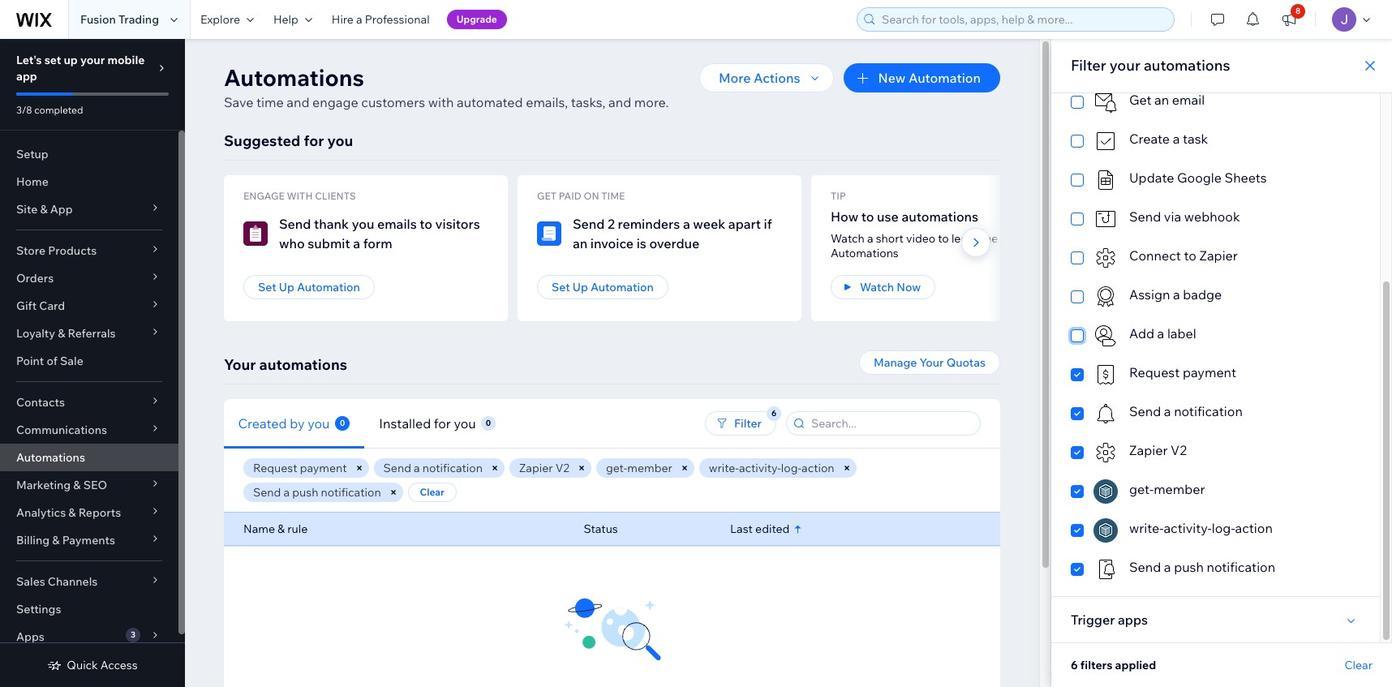 Task type: vqa. For each thing, say whether or not it's contained in the screenshot.
the bottom key
no



Task type: locate. For each thing, give the bounding box(es) containing it.
1 vertical spatial send a push notification
[[1130, 559, 1276, 575]]

log- down get-member option
[[1212, 520, 1235, 536]]

0 horizontal spatial action
[[802, 461, 835, 475]]

0 horizontal spatial get-member
[[606, 461, 673, 475]]

google
[[1177, 170, 1222, 186]]

app
[[16, 69, 37, 84]]

0 vertical spatial zapier
[[1200, 247, 1238, 264]]

send a push notification up rule
[[253, 485, 381, 500]]

0 horizontal spatial filter
[[734, 416, 762, 431]]

1 horizontal spatial up
[[573, 280, 588, 295]]

payment down add a label checkbox at right
[[1183, 364, 1237, 381]]

status
[[584, 522, 618, 536]]

0 horizontal spatial set up automation button
[[243, 275, 375, 299]]

request down add a label
[[1130, 364, 1180, 381]]

a right hire
[[356, 12, 362, 27]]

0 vertical spatial watch
[[831, 231, 865, 246]]

filters
[[1081, 658, 1113, 673]]

site & app button
[[0, 196, 179, 223]]

communications button
[[0, 416, 179, 444]]

to
[[862, 209, 874, 225], [420, 216, 433, 232], [938, 231, 949, 246], [1184, 247, 1197, 264]]

via
[[1164, 209, 1182, 225]]

0 horizontal spatial send a notification
[[383, 461, 483, 475]]

1 vertical spatial send a notification
[[383, 461, 483, 475]]

1 horizontal spatial 0
[[486, 417, 491, 428]]

automations inside automations save time and engage customers with automated emails, tasks, and more.
[[224, 63, 364, 92]]

upgrade
[[457, 13, 497, 25]]

automations up time
[[224, 63, 364, 92]]

0 vertical spatial v2
[[1171, 442, 1187, 458]]

filter button
[[705, 411, 777, 436]]

filter for filter
[[734, 416, 762, 431]]

update google sheets
[[1130, 170, 1267, 186]]

1 vertical spatial of
[[47, 354, 58, 368]]

automation down submit
[[297, 280, 360, 295]]

1 vertical spatial request payment
[[253, 461, 347, 475]]

automations up marketing
[[16, 450, 85, 465]]

access
[[100, 658, 138, 673]]

2 0 from the left
[[486, 417, 491, 428]]

4 category image from the top
[[1094, 363, 1118, 387]]

2 set up automation from the left
[[552, 280, 654, 295]]

& for analytics
[[68, 506, 76, 520]]

you down engage
[[327, 131, 353, 150]]

a left week
[[683, 216, 690, 232]]

for right installed
[[434, 415, 451, 431]]

of
[[1037, 231, 1047, 246], [47, 354, 58, 368]]

notification
[[1174, 403, 1243, 420], [423, 461, 483, 475], [321, 485, 381, 500], [1207, 559, 1276, 575]]

1 vertical spatial get-member
[[1130, 481, 1205, 497]]

installed
[[379, 415, 431, 431]]

you for created
[[308, 415, 330, 431]]

0 horizontal spatial activity-
[[739, 461, 781, 475]]

your
[[224, 355, 256, 374], [920, 355, 944, 370]]

7 category image from the top
[[1094, 480, 1118, 504]]

category image for add a label
[[1094, 324, 1118, 348]]

Get an email checkbox
[[1071, 90, 1361, 114]]

0 vertical spatial automations
[[224, 63, 364, 92]]

for for suggested
[[304, 131, 324, 150]]

name
[[243, 522, 275, 536]]

0 vertical spatial get-
[[606, 461, 628, 475]]

payments
[[62, 533, 115, 548]]

Send via webhook checkbox
[[1071, 207, 1361, 231]]

category image for send a notification
[[1094, 402, 1118, 426]]

send a notification down request payment option
[[1130, 403, 1243, 420]]

automations inside the automations link
[[16, 450, 85, 465]]

clear for the bottommost clear button
[[1345, 658, 1373, 673]]

send up who
[[279, 216, 311, 232]]

a down request payment option
[[1164, 403, 1171, 420]]

for inside tab list
[[434, 415, 451, 431]]

0 vertical spatial log-
[[781, 461, 802, 475]]

0
[[340, 417, 345, 428], [486, 417, 491, 428]]

an inside checkbox
[[1155, 92, 1169, 108]]

8 category image from the top
[[1094, 557, 1118, 582]]

0 right by in the bottom left of the page
[[340, 417, 345, 428]]

automations up video
[[902, 209, 979, 225]]

1 0 from the left
[[340, 417, 345, 428]]

1 set up automation button from the left
[[243, 275, 375, 299]]

send a push notification inside option
[[1130, 559, 1276, 575]]

1 vertical spatial request
[[253, 461, 297, 475]]

up for send 2 reminders a week apart if an invoice is overdue
[[573, 280, 588, 295]]

1 horizontal spatial set up automation button
[[537, 275, 669, 299]]

filter
[[1071, 56, 1107, 75], [734, 416, 762, 431]]

tab list
[[224, 399, 619, 448]]

your left quotas
[[920, 355, 944, 370]]

an left invoice
[[573, 235, 588, 252]]

emails
[[377, 216, 417, 232]]

to right emails
[[420, 216, 433, 232]]

2 set up automation button from the left
[[537, 275, 669, 299]]

0 horizontal spatial and
[[287, 94, 310, 110]]

set up automation button for submit
[[243, 275, 375, 299]]

1 vertical spatial clear
[[1345, 658, 1373, 673]]

site
[[16, 202, 38, 217]]

& right billing
[[52, 533, 60, 548]]

0 horizontal spatial zapier
[[519, 461, 553, 475]]

1 and from the left
[[287, 94, 310, 110]]

automation right new
[[909, 70, 981, 86]]

category image
[[1094, 129, 1118, 153], [1094, 168, 1118, 192], [243, 222, 268, 246], [537, 222, 562, 246], [1094, 246, 1118, 270], [1094, 324, 1118, 348], [1094, 519, 1118, 543]]

0 horizontal spatial set up automation
[[258, 280, 360, 295]]

automations link
[[0, 444, 179, 471]]

1 horizontal spatial request
[[1130, 364, 1180, 381]]

a down installed for you
[[414, 461, 420, 475]]

list
[[224, 175, 1389, 321]]

& inside loyalty & referrals popup button
[[58, 326, 65, 341]]

category image
[[1094, 90, 1118, 114], [1094, 207, 1118, 231], [1094, 285, 1118, 309], [1094, 363, 1118, 387], [1094, 402, 1118, 426], [1094, 441, 1118, 465], [1094, 480, 1118, 504], [1094, 557, 1118, 582]]

you for installed
[[454, 415, 476, 431]]

send down the add
[[1130, 403, 1161, 420]]

gift card button
[[0, 292, 179, 320]]

get
[[1130, 92, 1152, 108]]

0 horizontal spatial 0
[[340, 417, 345, 428]]

a left short
[[867, 231, 874, 246]]

clear for clear button to the top
[[420, 486, 445, 498]]

apps
[[16, 630, 44, 644]]

1 vertical spatial write-
[[1130, 520, 1164, 536]]

1 horizontal spatial action
[[1235, 520, 1273, 536]]

zapier v2
[[1130, 442, 1187, 458], [519, 461, 570, 475]]

home
[[16, 174, 49, 189]]

1 vertical spatial log-
[[1212, 520, 1235, 536]]

communications
[[16, 423, 107, 437]]

1 horizontal spatial send a push notification
[[1130, 559, 1276, 575]]

send a push notification down write-activity-log-action "checkbox"
[[1130, 559, 1276, 575]]

of inside sidebar element
[[47, 354, 58, 368]]

applied
[[1115, 658, 1156, 673]]

with
[[287, 190, 313, 202]]

label
[[1168, 325, 1197, 342]]

1 horizontal spatial zapier
[[1130, 442, 1168, 458]]

reminders
[[618, 216, 680, 232]]

1 set from the left
[[258, 280, 276, 295]]

1 set up automation from the left
[[258, 280, 360, 295]]

card
[[39, 299, 65, 313]]

1 horizontal spatial automations
[[902, 209, 979, 225]]

1 horizontal spatial set up automation
[[552, 280, 654, 295]]

write- inside "checkbox"
[[1130, 520, 1164, 536]]

1 horizontal spatial log-
[[1212, 520, 1235, 536]]

1 horizontal spatial payment
[[1183, 364, 1237, 381]]

completed
[[34, 104, 83, 116]]

set up automation down who
[[258, 280, 360, 295]]

you right installed
[[454, 415, 476, 431]]

set up automation button down who
[[243, 275, 375, 299]]

a up rule
[[284, 485, 290, 500]]

0 horizontal spatial get-
[[606, 461, 628, 475]]

send inside option
[[1130, 559, 1161, 575]]

set up automation button down invoice
[[537, 275, 669, 299]]

send inside "checkbox"
[[1130, 209, 1161, 225]]

send up 'name'
[[253, 485, 281, 500]]

Request payment checkbox
[[1071, 363, 1361, 387]]

get paid on time
[[537, 190, 625, 202]]

help button
[[264, 0, 322, 39]]

watch left now
[[860, 280, 894, 295]]

log- up edited
[[781, 461, 802, 475]]

write-activity-log-action down get-member option
[[1130, 520, 1273, 536]]

2 set from the left
[[552, 280, 570, 295]]

0 horizontal spatial set
[[258, 280, 276, 295]]

0 horizontal spatial write-activity-log-action
[[709, 461, 835, 475]]

2 category image from the top
[[1094, 207, 1118, 231]]

more.
[[634, 94, 669, 110]]

write- down get-member option
[[1130, 520, 1164, 536]]

your up get
[[1110, 56, 1141, 75]]

fusion trading
[[80, 12, 159, 27]]

analytics & reports button
[[0, 499, 179, 527]]

new automation button
[[844, 63, 1000, 93]]

3 category image from the top
[[1094, 285, 1118, 309]]

1 vertical spatial zapier v2
[[519, 461, 570, 475]]

0 horizontal spatial push
[[292, 485, 318, 500]]

send up 'apps'
[[1130, 559, 1161, 575]]

send a push notification
[[253, 485, 381, 500], [1130, 559, 1276, 575]]

to right connect
[[1184, 247, 1197, 264]]

log-
[[781, 461, 802, 475], [1212, 520, 1235, 536]]

send via webhook
[[1130, 209, 1240, 225]]

you inside send thank you emails to visitors who submit a form
[[352, 216, 374, 232]]

Create a task checkbox
[[1071, 129, 1361, 153]]

1 horizontal spatial and
[[609, 94, 631, 110]]

activity- down "filter" button
[[739, 461, 781, 475]]

1 horizontal spatial automations
[[224, 63, 364, 92]]

assign
[[1130, 286, 1170, 303]]

tab list containing created by you
[[224, 399, 619, 448]]

1 horizontal spatial an
[[1155, 92, 1169, 108]]

badge
[[1183, 286, 1222, 303]]

for down engage
[[304, 131, 324, 150]]

zapier inside option
[[1200, 247, 1238, 264]]

0 vertical spatial write-
[[709, 461, 739, 475]]

seo
[[83, 478, 107, 493]]

get-member down zapier v2 checkbox on the bottom
[[1130, 481, 1205, 497]]

request payment
[[1130, 364, 1237, 381], [253, 461, 347, 475]]

0 horizontal spatial your
[[224, 355, 256, 374]]

suggested for you
[[224, 131, 353, 150]]

invoice
[[591, 235, 634, 252]]

get-
[[606, 461, 628, 475], [1130, 481, 1154, 497]]

created by you
[[239, 415, 330, 431]]

visitors
[[435, 216, 480, 232]]

set
[[258, 280, 276, 295], [552, 280, 570, 295]]

& left rule
[[278, 522, 285, 536]]

category image for create a task
[[1094, 129, 1118, 153]]

write-activity-log-action checkbox
[[1071, 519, 1361, 543]]

& inside marketing & seo dropdown button
[[73, 478, 81, 493]]

1 horizontal spatial request payment
[[1130, 364, 1237, 381]]

category image for write-activity-log-action
[[1094, 519, 1118, 543]]

1 horizontal spatial get-
[[1130, 481, 1154, 497]]

you for suggested
[[327, 131, 353, 150]]

& right loyalty
[[58, 326, 65, 341]]

automation for send thank you emails to visitors who submit a form
[[297, 280, 360, 295]]

of left sale
[[47, 354, 58, 368]]

zapier v2 inside checkbox
[[1130, 442, 1187, 458]]

& for site
[[40, 202, 48, 217]]

2 up from the left
[[573, 280, 588, 295]]

0 vertical spatial request
[[1130, 364, 1180, 381]]

send a notification down installed for you
[[383, 461, 483, 475]]

your inside let's set up your mobile app
[[80, 53, 105, 67]]

to inside send thank you emails to visitors who submit a form
[[420, 216, 433, 232]]

0 horizontal spatial automation
[[297, 280, 360, 295]]

of inside tip how to use automations watch a short video to learn the basics of wix automations
[[1037, 231, 1047, 246]]

customers
[[361, 94, 425, 110]]

0 horizontal spatial an
[[573, 235, 588, 252]]

1 vertical spatial v2
[[556, 461, 570, 475]]

0 vertical spatial filter
[[1071, 56, 1107, 75]]

you right by in the bottom left of the page
[[308, 415, 330, 431]]

1 horizontal spatial zapier v2
[[1130, 442, 1187, 458]]

automations
[[1144, 56, 1230, 75], [902, 209, 979, 225], [259, 355, 347, 374]]

0 vertical spatial payment
[[1183, 364, 1237, 381]]

1 horizontal spatial push
[[1174, 559, 1204, 575]]

watch now
[[860, 280, 921, 295]]

6 category image from the top
[[1094, 441, 1118, 465]]

1 horizontal spatial v2
[[1171, 442, 1187, 458]]

1 category image from the top
[[1094, 90, 1118, 114]]

payment down by in the bottom left of the page
[[300, 461, 347, 475]]

add
[[1130, 325, 1155, 342]]

2 horizontal spatial zapier
[[1200, 247, 1238, 264]]

1 horizontal spatial write-
[[1130, 520, 1164, 536]]

a inside send 2 reminders a week apart if an invoice is overdue
[[683, 216, 690, 232]]

0 vertical spatial for
[[304, 131, 324, 150]]

0 vertical spatial clear
[[420, 486, 445, 498]]

Connect to Zapier checkbox
[[1071, 246, 1361, 270]]

set for send thank you emails to visitors who submit a form
[[258, 280, 276, 295]]

category image for send thank you emails to visitors who submit a form
[[243, 222, 268, 246]]

0 horizontal spatial v2
[[556, 461, 570, 475]]

1 vertical spatial payment
[[300, 461, 347, 475]]

& left reports
[[68, 506, 76, 520]]

v2
[[1171, 442, 1187, 458], [556, 461, 570, 475]]

get-member up "status"
[[606, 461, 673, 475]]

automations for automations
[[16, 450, 85, 465]]

home link
[[0, 168, 179, 196]]

automations up by in the bottom left of the page
[[259, 355, 347, 374]]

0 right installed for you
[[486, 417, 491, 428]]

set for send 2 reminders a week apart if an invoice is overdue
[[552, 280, 570, 295]]

request payment down by in the bottom left of the page
[[253, 461, 347, 475]]

automations save time and engage customers with automated emails, tasks, and more.
[[224, 63, 669, 110]]

mobile
[[107, 53, 145, 67]]

task
[[1183, 131, 1208, 147]]

installed for you
[[379, 415, 476, 431]]

activity- down get-member option
[[1164, 520, 1212, 536]]

5 category image from the top
[[1094, 402, 1118, 426]]

request down created by you
[[253, 461, 297, 475]]

& inside analytics & reports dropdown button
[[68, 506, 76, 520]]

1 horizontal spatial write-activity-log-action
[[1130, 520, 1273, 536]]

watch
[[831, 231, 865, 246], [860, 280, 894, 295]]

2 your from the left
[[920, 355, 944, 370]]

automations inside tip how to use automations watch a short video to learn the basics of wix automations
[[831, 246, 899, 260]]

get-member
[[606, 461, 673, 475], [1130, 481, 1205, 497]]

0 horizontal spatial request
[[253, 461, 297, 475]]

& inside site & app dropdown button
[[40, 202, 48, 217]]

set up automation down invoice
[[552, 280, 654, 295]]

& right site
[[40, 202, 48, 217]]

and
[[287, 94, 310, 110], [609, 94, 631, 110]]

watch down how
[[831, 231, 865, 246]]

category image for get an email
[[1094, 90, 1118, 114]]

let's
[[16, 53, 42, 67]]

send left 2
[[573, 216, 605, 232]]

0 horizontal spatial of
[[47, 354, 58, 368]]

0 vertical spatial automations
[[1144, 56, 1230, 75]]

emails,
[[526, 94, 568, 110]]

1 vertical spatial get-
[[1130, 481, 1154, 497]]

1 vertical spatial automations
[[831, 246, 899, 260]]

help
[[273, 12, 298, 27]]

2 vertical spatial automations
[[16, 450, 85, 465]]

your up created
[[224, 355, 256, 374]]

set up automation for submit
[[258, 280, 360, 295]]

is
[[637, 235, 647, 252]]

1 horizontal spatial automation
[[591, 280, 654, 295]]

list containing how to use automations
[[224, 175, 1389, 321]]

of left wix
[[1037, 231, 1047, 246]]

1 horizontal spatial activity-
[[1164, 520, 1212, 536]]

and left more. at the left of page
[[609, 94, 631, 110]]

1 horizontal spatial of
[[1037, 231, 1047, 246]]

& inside billing & payments "popup button"
[[52, 533, 60, 548]]

point
[[16, 354, 44, 368]]

your right up on the left of page
[[80, 53, 105, 67]]

0 vertical spatial an
[[1155, 92, 1169, 108]]

1 horizontal spatial your
[[920, 355, 944, 370]]

1 vertical spatial an
[[573, 235, 588, 252]]

and right time
[[287, 94, 310, 110]]

& left seo
[[73, 478, 81, 493]]

2 horizontal spatial automations
[[831, 246, 899, 260]]

1 up from the left
[[279, 280, 294, 295]]

write-activity-log-action down "filter" button
[[709, 461, 835, 475]]

clear inside button
[[420, 486, 445, 498]]

set up automation button
[[243, 275, 375, 299], [537, 275, 669, 299]]

you up form
[[352, 216, 374, 232]]

a down write-activity-log-action "checkbox"
[[1164, 559, 1171, 575]]

1 horizontal spatial for
[[434, 415, 451, 431]]

get-member checkbox
[[1071, 480, 1361, 504]]

push up rule
[[292, 485, 318, 500]]

1 horizontal spatial clear button
[[1345, 658, 1373, 673]]

a right the add
[[1158, 325, 1165, 342]]

automation down invoice
[[591, 280, 654, 295]]

a left badge
[[1173, 286, 1180, 303]]

1 vertical spatial watch
[[860, 280, 894, 295]]

request payment down label
[[1130, 364, 1237, 381]]

& for marketing
[[73, 478, 81, 493]]

push down write-activity-log-action "checkbox"
[[1174, 559, 1204, 575]]

an right get
[[1155, 92, 1169, 108]]

1 horizontal spatial get-member
[[1130, 481, 1205, 497]]

automations up watch now button in the right top of the page
[[831, 246, 899, 260]]

0 horizontal spatial your
[[80, 53, 105, 67]]

filter inside button
[[734, 416, 762, 431]]

1 horizontal spatial set
[[552, 280, 570, 295]]

0 vertical spatial of
[[1037, 231, 1047, 246]]

analytics
[[16, 506, 66, 520]]

a left form
[[353, 235, 360, 252]]

you for send
[[352, 216, 374, 232]]

write- down "filter" button
[[709, 461, 739, 475]]

send left via
[[1130, 209, 1161, 225]]

request inside option
[[1130, 364, 1180, 381]]

1 horizontal spatial filter
[[1071, 56, 1107, 75]]

automations up email
[[1144, 56, 1230, 75]]

& for loyalty
[[58, 326, 65, 341]]

0 vertical spatial zapier v2
[[1130, 442, 1187, 458]]



Task type: describe. For each thing, give the bounding box(es) containing it.
channels
[[48, 574, 98, 589]]

sales channels button
[[0, 568, 179, 596]]

manage your quotas
[[874, 355, 986, 370]]

request payment inside request payment option
[[1130, 364, 1237, 381]]

action inside write-activity-log-action "checkbox"
[[1235, 520, 1273, 536]]

by
[[290, 415, 305, 431]]

your automations
[[224, 355, 347, 374]]

0 vertical spatial member
[[628, 461, 673, 475]]

settings link
[[0, 596, 179, 623]]

1 horizontal spatial your
[[1110, 56, 1141, 75]]

sale
[[60, 354, 83, 368]]

category image for send via webhook
[[1094, 207, 1118, 231]]

now
[[897, 280, 921, 295]]

get- inside option
[[1130, 481, 1154, 497]]

a left task
[[1173, 131, 1180, 147]]

send a notification inside 'checkbox'
[[1130, 403, 1243, 420]]

store products
[[16, 243, 97, 258]]

suggested
[[224, 131, 301, 150]]

log- inside "checkbox"
[[1212, 520, 1235, 536]]

0 vertical spatial activity-
[[739, 461, 781, 475]]

to left use
[[862, 209, 874, 225]]

3/8 completed
[[16, 104, 83, 116]]

hire a professional link
[[322, 0, 440, 39]]

& for billing
[[52, 533, 60, 548]]

up
[[64, 53, 78, 67]]

marketing & seo
[[16, 478, 107, 493]]

category image for zapier v2
[[1094, 441, 1118, 465]]

new automation
[[878, 70, 981, 86]]

quick access button
[[47, 658, 138, 673]]

email
[[1172, 92, 1205, 108]]

week
[[693, 216, 726, 232]]

edited
[[755, 522, 790, 536]]

sidebar element
[[0, 39, 185, 687]]

send inside send thank you emails to visitors who submit a form
[[279, 216, 311, 232]]

if
[[764, 216, 772, 232]]

payment inside option
[[1183, 364, 1237, 381]]

to inside option
[[1184, 247, 1197, 264]]

trading
[[118, 12, 159, 27]]

Send a notification checkbox
[[1071, 402, 1361, 426]]

a inside 'checkbox'
[[1164, 403, 1171, 420]]

send down installed
[[383, 461, 411, 475]]

0 horizontal spatial write-
[[709, 461, 739, 475]]

0 for installed for you
[[486, 417, 491, 428]]

store products button
[[0, 237, 179, 265]]

use
[[877, 209, 899, 225]]

0 vertical spatial clear button
[[408, 483, 457, 502]]

billing
[[16, 533, 50, 548]]

v2 inside checkbox
[[1171, 442, 1187, 458]]

0 vertical spatial push
[[292, 485, 318, 500]]

Search for tools, apps, help & more... field
[[877, 8, 1169, 31]]

Send a push notification checkbox
[[1071, 557, 1361, 582]]

watch inside button
[[860, 280, 894, 295]]

manage your quotas button
[[859, 351, 1000, 375]]

store
[[16, 243, 45, 258]]

zapier inside checkbox
[[1130, 442, 1168, 458]]

category image for connect to zapier
[[1094, 246, 1118, 270]]

create a task
[[1130, 131, 1208, 147]]

created
[[239, 415, 287, 431]]

create
[[1130, 131, 1170, 147]]

apps
[[1118, 612, 1148, 628]]

overdue
[[649, 235, 700, 252]]

for for installed
[[434, 415, 451, 431]]

category image for send a push notification
[[1094, 557, 1118, 582]]

set up automation button for an
[[537, 275, 669, 299]]

manage
[[874, 355, 917, 370]]

Assign a badge checkbox
[[1071, 285, 1361, 309]]

6
[[1071, 658, 1078, 673]]

update
[[1130, 170, 1174, 186]]

send inside send 2 reminders a week apart if an invoice is overdue
[[573, 216, 605, 232]]

0 horizontal spatial zapier v2
[[519, 461, 570, 475]]

loyalty & referrals
[[16, 326, 116, 341]]

a inside tip how to use automations watch a short video to learn the basics of wix automations
[[867, 231, 874, 246]]

write-activity-log-action inside "checkbox"
[[1130, 520, 1273, 536]]

wix
[[1050, 231, 1070, 246]]

orders button
[[0, 265, 179, 292]]

automations for automations save time and engage customers with automated emails, tasks, and more.
[[224, 63, 364, 92]]

hire
[[332, 12, 354, 27]]

loyalty
[[16, 326, 55, 341]]

8 button
[[1272, 0, 1307, 39]]

upgrade button
[[447, 10, 507, 29]]

2
[[608, 216, 615, 232]]

0 vertical spatial get-member
[[606, 461, 673, 475]]

contacts button
[[0, 389, 179, 416]]

category image for update google sheets
[[1094, 168, 1118, 192]]

category image for get-member
[[1094, 480, 1118, 504]]

category image for request payment
[[1094, 363, 1118, 387]]

a inside send thank you emails to visitors who submit a form
[[353, 235, 360, 252]]

activity- inside "checkbox"
[[1164, 520, 1212, 536]]

2 horizontal spatial automations
[[1144, 56, 1230, 75]]

a inside option
[[1164, 559, 1171, 575]]

2 vertical spatial zapier
[[519, 461, 553, 475]]

send inside 'checkbox'
[[1130, 403, 1161, 420]]

Update Google Sheets checkbox
[[1071, 168, 1361, 192]]

0 horizontal spatial log-
[[781, 461, 802, 475]]

get an email
[[1130, 92, 1205, 108]]

basics
[[1001, 231, 1034, 246]]

2 and from the left
[[609, 94, 631, 110]]

actions
[[754, 70, 800, 86]]

0 for created by you
[[340, 417, 345, 428]]

& for name
[[278, 522, 285, 536]]

save
[[224, 94, 254, 110]]

sales channels
[[16, 574, 98, 589]]

orders
[[16, 271, 54, 286]]

sheets
[[1225, 170, 1267, 186]]

time
[[256, 94, 284, 110]]

assign a badge
[[1130, 286, 1222, 303]]

Add a label checkbox
[[1071, 324, 1361, 348]]

0 horizontal spatial request payment
[[253, 461, 347, 475]]

push inside option
[[1174, 559, 1204, 575]]

how
[[831, 209, 859, 225]]

new
[[878, 70, 906, 86]]

to left learn
[[938, 231, 949, 246]]

products
[[48, 243, 97, 258]]

short
[[876, 231, 904, 246]]

point of sale
[[16, 354, 83, 368]]

an inside send 2 reminders a week apart if an invoice is overdue
[[573, 235, 588, 252]]

filter for filter your automations
[[1071, 56, 1107, 75]]

your inside manage your quotas "button"
[[920, 355, 944, 370]]

professional
[[365, 12, 430, 27]]

Zapier V2 checkbox
[[1071, 441, 1361, 465]]

trigger
[[1071, 612, 1115, 628]]

send 2 reminders a week apart if an invoice is overdue
[[573, 216, 772, 252]]

clients
[[315, 190, 356, 202]]

notification inside 'checkbox'
[[1174, 403, 1243, 420]]

paid
[[559, 190, 582, 202]]

more actions
[[719, 70, 800, 86]]

settings
[[16, 602, 61, 617]]

gift
[[16, 299, 37, 313]]

2 vertical spatial automations
[[259, 355, 347, 374]]

tasks,
[[571, 94, 606, 110]]

0 vertical spatial send a push notification
[[253, 485, 381, 500]]

quick access
[[67, 658, 138, 673]]

submit
[[308, 235, 350, 252]]

engage
[[312, 94, 358, 110]]

watch now button
[[831, 275, 936, 299]]

notification inside option
[[1207, 559, 1276, 575]]

0 vertical spatial write-activity-log-action
[[709, 461, 835, 475]]

1 your from the left
[[224, 355, 256, 374]]

automation for send 2 reminders a week apart if an invoice is overdue
[[591, 280, 654, 295]]

1 vertical spatial clear button
[[1345, 658, 1373, 673]]

loyalty & referrals button
[[0, 320, 179, 347]]

form
[[363, 235, 392, 252]]

category image for assign a badge
[[1094, 285, 1118, 309]]

get-member inside option
[[1130, 481, 1205, 497]]

billing & payments button
[[0, 527, 179, 554]]

send thank you emails to visitors who submit a form
[[279, 216, 480, 252]]

category image for send 2 reminders a week apart if an invoice is overdue
[[537, 222, 562, 246]]

automated
[[457, 94, 523, 110]]

watch inside tip how to use automations watch a short video to learn the basics of wix automations
[[831, 231, 865, 246]]

automations inside tip how to use automations watch a short video to learn the basics of wix automations
[[902, 209, 979, 225]]

member inside option
[[1154, 481, 1205, 497]]

2 horizontal spatial automation
[[909, 70, 981, 86]]

a inside option
[[1173, 286, 1180, 303]]

set up automation for an
[[552, 280, 654, 295]]

connect
[[1130, 247, 1181, 264]]

the
[[981, 231, 998, 246]]

0 horizontal spatial payment
[[300, 461, 347, 475]]

thank
[[314, 216, 349, 232]]

let's set up your mobile app
[[16, 53, 145, 84]]

0 vertical spatial action
[[802, 461, 835, 475]]

fusion
[[80, 12, 116, 27]]

add a label
[[1130, 325, 1197, 342]]

up for send thank you emails to visitors who submit a form
[[279, 280, 294, 295]]

Search... field
[[807, 412, 975, 435]]



